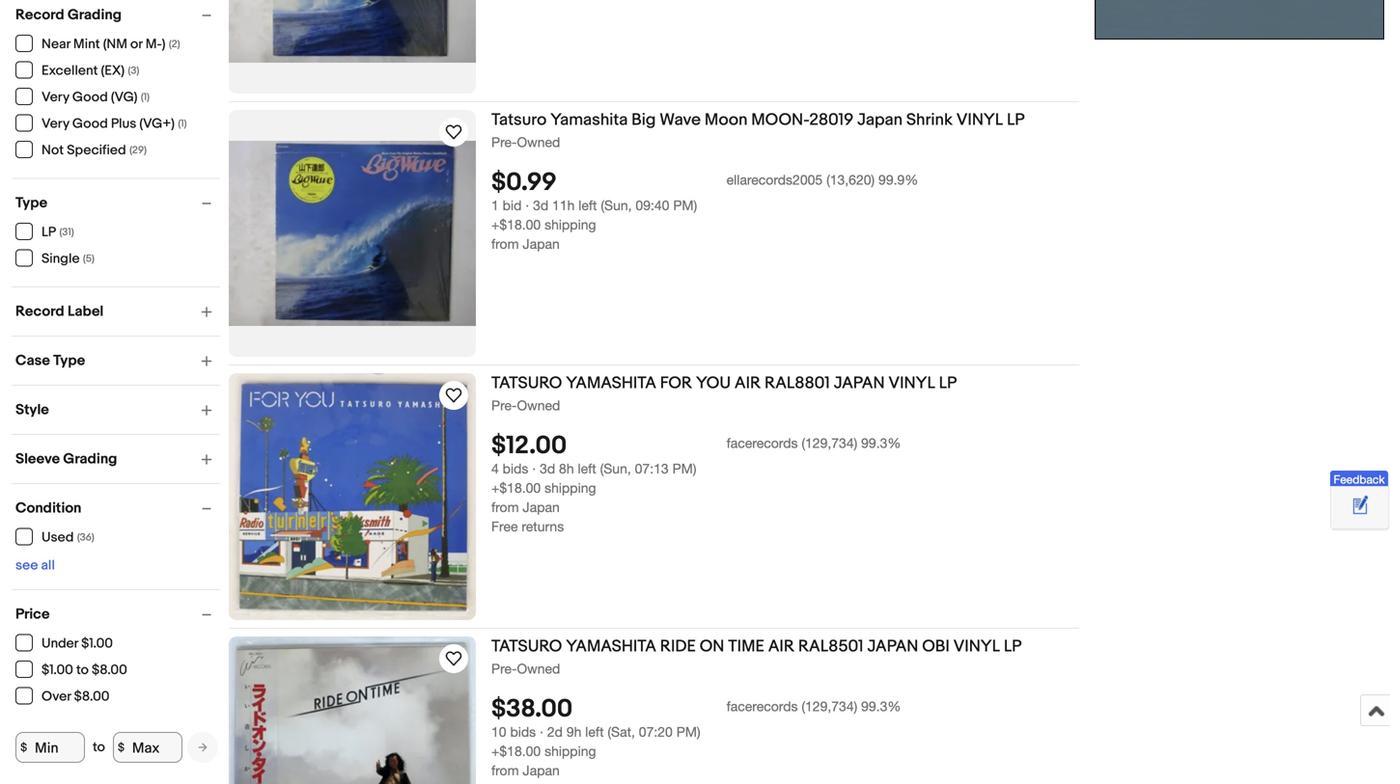 Task type: locate. For each thing, give the bounding box(es) containing it.
bids inside facerecords (129,734) 99.3% 10 bids · 2d 9h left (sat, 07:20 pm) +$18.00 shipping from japan
[[510, 725, 536, 741]]

tatsuro yamashita ride on time air ral8501 japan obi vinyl lp pre-owned
[[491, 637, 1022, 677]]

0 horizontal spatial $
[[20, 741, 27, 755]]

vinyl inside tatsuro yamashita ride on time air ral8501 japan obi vinyl lp pre-owned
[[953, 637, 1000, 657]]

1 vertical spatial type
[[53, 352, 85, 370]]

not specified (29)
[[42, 142, 147, 159]]

·
[[525, 198, 529, 214], [532, 461, 536, 477], [540, 725, 544, 741]]

(sun, for 07:13
[[600, 461, 631, 477]]

(ex)
[[101, 63, 125, 79]]

09:40
[[636, 198, 669, 214]]

+$18.00 inside facerecords (129,734) 99.3% 10 bids · 2d 9h left (sat, 07:20 pm) +$18.00 shipping from japan
[[491, 744, 541, 760]]

0 vertical spatial $1.00
[[81, 636, 113, 653]]

japan inside the ellarecords2005 (13,620) 99.9% 1 bid · 3d 11h left (sun, 09:40 pm) +$18.00 shipping from japan
[[523, 236, 560, 252]]

shipping inside facerecords (129,734) 99.3% 4 bids · 3d 8h left (sun, 07:13 pm) +$18.00 shipping from japan free returns
[[545, 480, 596, 496]]

0 vertical spatial +$18.00
[[491, 217, 541, 233]]

+$18.00 for $38.00
[[491, 744, 541, 760]]

1 vertical spatial (1)
[[178, 118, 187, 130]]

1 pre- from the top
[[491, 134, 517, 150]]

2 good from the top
[[72, 116, 108, 132]]

left for $38.00
[[585, 725, 604, 741]]

1 vertical spatial yamashita
[[566, 637, 656, 657]]

(129,734) inside facerecords (129,734) 99.3% 4 bids · 3d 8h left (sun, 07:13 pm) +$18.00 shipping from japan free returns
[[802, 436, 858, 452]]

yamashita
[[566, 374, 656, 394], [566, 637, 656, 657]]

0 vertical spatial tatsuro yamashita big wave moon moon-28019 japan shrink vinyl lp image
[[229, 0, 476, 63]]

· left 8h
[[532, 461, 536, 477]]

sleeve grading button
[[15, 451, 220, 468]]

owned up $38.00
[[517, 661, 560, 677]]

9h
[[567, 725, 582, 741]]

watch tatsuro yamashita big wave moon moon-28019 japan shrink vinyl lp image
[[442, 121, 465, 144]]

1 vertical spatial $1.00
[[42, 663, 73, 679]]

left inside the ellarecords2005 (13,620) 99.9% 1 bid · 3d 11h left (sun, 09:40 pm) +$18.00 shipping from japan
[[579, 198, 597, 214]]

1 vertical spatial bids
[[510, 725, 536, 741]]

3 pre- from the top
[[491, 661, 517, 677]]

0 vertical spatial from
[[491, 236, 519, 252]]

tatsuro yamashita ride on time air ral8501 japan obi vinyl lp heading
[[491, 637, 1022, 657]]

1 vertical spatial tatsuro yamashita big wave moon moon-28019 japan shrink vinyl lp image
[[229, 141, 476, 326]]

3 shipping from the top
[[545, 744, 596, 760]]

japan for facerecords (129,734) 99.3% 10 bids · 2d 9h left (sat, 07:20 pm) +$18.00 shipping from japan
[[523, 763, 560, 779]]

1 vertical spatial from
[[491, 500, 519, 516]]

(1) inside very good plus (vg+) (1)
[[178, 118, 187, 130]]

3d inside facerecords (129,734) 99.3% 4 bids · 3d 8h left (sun, 07:13 pm) +$18.00 shipping from japan free returns
[[540, 461, 555, 477]]

shipping for $0.99
[[545, 217, 596, 233]]

0 vertical spatial (1)
[[141, 91, 150, 104]]

moon
[[705, 110, 748, 130]]

owned
[[517, 134, 560, 150], [517, 398, 560, 414], [517, 661, 560, 677]]

2 $ from the left
[[118, 741, 125, 755]]

used
[[42, 530, 74, 546]]

time
[[728, 637, 765, 657]]

left inside facerecords (129,734) 99.3% 10 bids · 2d 9h left (sat, 07:20 pm) +$18.00 shipping from japan
[[585, 725, 604, 741]]

owned inside tatsuro yamashita big wave moon moon-28019 japan shrink vinyl lp pre-owned
[[517, 134, 560, 150]]

tatsuro
[[491, 374, 562, 394], [491, 637, 562, 657]]

shipping
[[545, 217, 596, 233], [545, 480, 596, 496], [545, 744, 596, 760]]

2 very from the top
[[42, 116, 69, 132]]

(129,734) for facerecords (129,734) 99.3% 10 bids · 2d 9h left (sat, 07:20 pm) +$18.00 shipping from japan
[[802, 699, 858, 715]]

3d left 8h
[[540, 461, 555, 477]]

from for $38.00
[[491, 763, 519, 779]]

facerecords
[[727, 436, 798, 452], [727, 699, 798, 715]]

1 vertical spatial japan
[[867, 637, 918, 657]]

shipping down 11h
[[545, 217, 596, 233]]

excellent
[[42, 63, 98, 79]]

tatsuro up $38.00
[[491, 637, 562, 657]]

1 vertical spatial 3d
[[540, 461, 555, 477]]

from
[[491, 236, 519, 252], [491, 500, 519, 516], [491, 763, 519, 779]]

0 vertical spatial good
[[72, 89, 108, 106]]

+$18.00 down the bid at the top left of page
[[491, 217, 541, 233]]

1 shipping from the top
[[545, 217, 596, 233]]

shipping inside the ellarecords2005 (13,620) 99.9% 1 bid · 3d 11h left (sun, 09:40 pm) +$18.00 shipping from japan
[[545, 217, 596, 233]]

or
[[130, 36, 142, 53]]

(2)
[[169, 38, 180, 51]]

$1.00 up $1.00 to $8.00
[[81, 636, 113, 653]]

vinyl inside tatsuro yamashita for you air ral8801 japan vinyl lp pre-owned
[[889, 374, 935, 394]]

1 yamashita from the top
[[566, 374, 656, 394]]

$8.00
[[92, 663, 127, 679], [74, 689, 110, 706]]

(129,734) inside facerecords (129,734) 99.3% 10 bids · 2d 9h left (sat, 07:20 pm) +$18.00 shipping from japan
[[802, 699, 858, 715]]

0 vertical spatial owned
[[517, 134, 560, 150]]

to
[[76, 663, 89, 679], [93, 740, 105, 756]]

1 vertical spatial air
[[768, 637, 795, 657]]

bids right 4
[[503, 461, 528, 477]]

price button
[[15, 606, 220, 624]]

good up not specified (29)
[[72, 116, 108, 132]]

vinyl for $0.99
[[956, 110, 1003, 130]]

$8.00 inside $1.00 to $8.00 link
[[92, 663, 127, 679]]

pre-
[[491, 134, 517, 150], [491, 398, 517, 414], [491, 661, 517, 677]]

owned down tatsuro
[[517, 134, 560, 150]]

1 vertical spatial good
[[72, 116, 108, 132]]

1 vertical spatial left
[[578, 461, 596, 477]]

pm) right 07:20
[[676, 725, 701, 741]]

(sun, left 07:13 at the left bottom of the page
[[600, 461, 631, 477]]

owned up $12.00
[[517, 398, 560, 414]]

1 horizontal spatial $1.00
[[81, 636, 113, 653]]

1 vertical spatial to
[[93, 740, 105, 756]]

lp
[[1007, 110, 1025, 130], [42, 224, 56, 241], [939, 374, 957, 394], [1004, 637, 1022, 657]]

lp inside tatsuro yamashita for you air ral8801 japan vinyl lp pre-owned
[[939, 374, 957, 394]]

to right the minimum value in $ 'text box'
[[93, 740, 105, 756]]

1 vertical spatial very
[[42, 116, 69, 132]]

0 vertical spatial air
[[735, 374, 761, 394]]

facerecords down tatsuro yamashita ride on time air ral8501 japan obi vinyl lp pre-owned
[[727, 699, 798, 715]]

bids
[[503, 461, 528, 477], [510, 725, 536, 741]]

2 owned from the top
[[517, 398, 560, 414]]

0 horizontal spatial ·
[[525, 198, 529, 214]]

left inside facerecords (129,734) 99.3% 4 bids · 3d 8h left (sun, 07:13 pm) +$18.00 shipping from japan free returns
[[578, 461, 596, 477]]

pre- down tatsuro
[[491, 134, 517, 150]]

1 vertical spatial facerecords
[[727, 699, 798, 715]]

1 tatsuro from the top
[[491, 374, 562, 394]]

(sun, inside facerecords (129,734) 99.3% 4 bids · 3d 8h left (sun, 07:13 pm) +$18.00 shipping from japan free returns
[[600, 461, 631, 477]]

facerecords inside facerecords (129,734) 99.3% 4 bids · 3d 8h left (sun, 07:13 pm) +$18.00 shipping from japan free returns
[[727, 436, 798, 452]]

0 vertical spatial very
[[42, 89, 69, 106]]

0 vertical spatial pm)
[[673, 198, 697, 214]]

0 vertical spatial ·
[[525, 198, 529, 214]]

3d inside the ellarecords2005 (13,620) 99.9% 1 bid · 3d 11h left (sun, 09:40 pm) +$18.00 shipping from japan
[[533, 198, 549, 214]]

1 facerecords from the top
[[727, 436, 798, 452]]

99.3%
[[861, 436, 901, 452], [861, 699, 901, 715]]

1 vertical spatial vinyl
[[889, 374, 935, 394]]

· for $0.99
[[525, 198, 529, 214]]

pre- for $0.99
[[491, 134, 517, 150]]

2 vertical spatial +$18.00
[[491, 744, 541, 760]]

(1)
[[141, 91, 150, 104], [178, 118, 187, 130]]

0 vertical spatial (sun,
[[601, 198, 632, 214]]

owned inside tatsuro yamashita for you air ral8801 japan vinyl lp pre-owned
[[517, 398, 560, 414]]

2 vertical spatial vinyl
[[953, 637, 1000, 657]]

1 vertical spatial (sun,
[[600, 461, 631, 477]]

$1.00
[[81, 636, 113, 653], [42, 663, 73, 679]]

3d
[[533, 198, 549, 214], [540, 461, 555, 477]]

good for plus
[[72, 116, 108, 132]]

ellarecords2005 (13,620) 99.9% 1 bid · 3d 11h left (sun, 09:40 pm) +$18.00 shipping from japan
[[491, 172, 918, 252]]

2 +$18.00 from the top
[[491, 480, 541, 496]]

(1) right (vg)
[[141, 91, 150, 104]]

0 vertical spatial (129,734)
[[802, 436, 858, 452]]

yamashita
[[550, 110, 628, 130]]

2 pre- from the top
[[491, 398, 517, 414]]

(vg+)
[[139, 116, 175, 132]]

see all button
[[15, 558, 55, 574]]

shipping down 9h
[[545, 744, 596, 760]]

tatsuro yamashita big wave moon moon-28019 japan shrink vinyl lp heading
[[491, 110, 1025, 130]]

0 vertical spatial 3d
[[533, 198, 549, 214]]

99.3% inside facerecords (129,734) 99.3% 4 bids · 3d 8h left (sun, 07:13 pm) +$18.00 shipping from japan free returns
[[861, 436, 901, 452]]

grading right sleeve
[[63, 451, 117, 468]]

sleeve grading
[[15, 451, 117, 468]]

left right 9h
[[585, 725, 604, 741]]

m-
[[145, 36, 162, 53]]

1 very from the top
[[42, 89, 69, 106]]

2 from from the top
[[491, 500, 519, 516]]

0 vertical spatial left
[[579, 198, 597, 214]]

under $1.00
[[42, 636, 113, 653]]

3d left 11h
[[533, 198, 549, 214]]

1 vertical spatial $8.00
[[74, 689, 110, 706]]

over $8.00
[[42, 689, 110, 706]]

1 from from the top
[[491, 236, 519, 252]]

1 vertical spatial ·
[[532, 461, 536, 477]]

pm) inside the ellarecords2005 (13,620) 99.9% 1 bid · 3d 11h left (sun, 09:40 pm) +$18.00 shipping from japan
[[673, 198, 697, 214]]

0 horizontal spatial to
[[76, 663, 89, 679]]

2 vertical spatial pm)
[[676, 725, 701, 741]]

facerecords inside facerecords (129,734) 99.3% 10 bids · 2d 9h left (sat, 07:20 pm) +$18.00 shipping from japan
[[727, 699, 798, 715]]

1 vertical spatial pre-
[[491, 398, 517, 414]]

yamashita left the ride
[[566, 637, 656, 657]]

2 facerecords from the top
[[727, 699, 798, 715]]

(sun, inside the ellarecords2005 (13,620) 99.9% 1 bid · 3d 11h left (sun, 09:40 pm) +$18.00 shipping from japan
[[601, 198, 632, 214]]

yamashita inside tatsuro yamashita for you air ral8801 japan vinyl lp pre-owned
[[566, 374, 656, 394]]

yamashita for $38.00
[[566, 637, 656, 657]]

$8.00 down $1.00 to $8.00
[[74, 689, 110, 706]]

(sat,
[[608, 725, 635, 741]]

)
[[162, 36, 166, 53]]

bids right 10
[[510, 725, 536, 741]]

from inside facerecords (129,734) 99.3% 4 bids · 3d 8h left (sun, 07:13 pm) +$18.00 shipping from japan free returns
[[491, 500, 519, 516]]

$ down 'over $8.00' link
[[20, 741, 27, 755]]

1 owned from the top
[[517, 134, 560, 150]]

0 vertical spatial pre-
[[491, 134, 517, 150]]

from inside facerecords (129,734) 99.3% 10 bids · 2d 9h left (sat, 07:20 pm) +$18.00 shipping from japan
[[491, 763, 519, 779]]

from for $0.99
[[491, 236, 519, 252]]

from down 10
[[491, 763, 519, 779]]

2 yamashita from the top
[[566, 637, 656, 657]]

pre- inside tatsuro yamashita big wave moon moon-28019 japan shrink vinyl lp pre-owned
[[491, 134, 517, 150]]

yamashita inside tatsuro yamashita ride on time air ral8501 japan obi vinyl lp pre-owned
[[566, 637, 656, 657]]

shipping down 8h
[[545, 480, 596, 496]]

from up free
[[491, 500, 519, 516]]

2 vertical spatial left
[[585, 725, 604, 741]]

2 vertical spatial from
[[491, 763, 519, 779]]

1 vertical spatial record
[[15, 303, 64, 321]]

pre- inside tatsuro yamashita ride on time air ral8501 japan obi vinyl lp pre-owned
[[491, 661, 517, 677]]

good down excellent (ex) (3)
[[72, 89, 108, 106]]

air
[[735, 374, 761, 394], [768, 637, 795, 657]]

japan inside tatsuro yamashita ride on time air ral8501 japan obi vinyl lp pre-owned
[[867, 637, 918, 657]]

$1.00 up 'over $8.00' link
[[42, 663, 73, 679]]

record left label
[[15, 303, 64, 321]]

3 +$18.00 from the top
[[491, 744, 541, 760]]

left
[[579, 198, 597, 214], [578, 461, 596, 477], [585, 725, 604, 741]]

2 vertical spatial ·
[[540, 725, 544, 741]]

air right you
[[735, 374, 761, 394]]

1 horizontal spatial air
[[768, 637, 795, 657]]

record up near
[[15, 6, 64, 24]]

bid
[[503, 198, 522, 214]]

2 vertical spatial owned
[[517, 661, 560, 677]]

· right the bid at the top left of page
[[525, 198, 529, 214]]

feedback
[[1334, 473, 1385, 486]]

shipping inside facerecords (129,734) 99.3% 10 bids · 2d 9h left (sat, 07:20 pm) +$18.00 shipping from japan
[[545, 744, 596, 760]]

· inside facerecords (129,734) 99.3% 10 bids · 2d 9h left (sat, 07:20 pm) +$18.00 shipping from japan
[[540, 725, 544, 741]]

07:13
[[635, 461, 669, 477]]

very up not
[[42, 116, 69, 132]]

from down the bid at the top left of page
[[491, 236, 519, 252]]

good
[[72, 89, 108, 106], [72, 116, 108, 132]]

pm) right "09:40"
[[673, 198, 697, 214]]

shrink
[[906, 110, 953, 130]]

1 vertical spatial +$18.00
[[491, 480, 541, 496]]

wave
[[660, 110, 701, 130]]

not
[[42, 142, 64, 159]]

1 vertical spatial pm)
[[672, 461, 697, 477]]

condition button
[[15, 500, 220, 517]]

+$18.00 down 4
[[491, 480, 541, 496]]

tatsuro yamashita ride on time air ral8501 japan obi vinyl lp link
[[491, 637, 1079, 661]]

japan down 2d
[[523, 763, 560, 779]]

left right 8h
[[578, 461, 596, 477]]

record label button
[[15, 303, 220, 321]]

1 vertical spatial tatsuro
[[491, 637, 562, 657]]

(129,734)
[[802, 436, 858, 452], [802, 699, 858, 715]]

2 vertical spatial pre-
[[491, 661, 517, 677]]

to down under $1.00
[[76, 663, 89, 679]]

1 99.3% from the top
[[861, 436, 901, 452]]

watch tatsuro yamashita ride on time air ral8501 japan obi vinyl lp image
[[442, 648, 465, 671]]

pm) inside facerecords (129,734) 99.3% 10 bids · 2d 9h left (sat, 07:20 pm) +$18.00 shipping from japan
[[676, 725, 701, 741]]

pm) right 07:13 at the left bottom of the page
[[672, 461, 697, 477]]

owned inside tatsuro yamashita ride on time air ral8501 japan obi vinyl lp pre-owned
[[517, 661, 560, 677]]

japan up returns
[[523, 500, 560, 516]]

japan down 11h
[[523, 236, 560, 252]]

0 vertical spatial record
[[15, 6, 64, 24]]

pre- for $38.00
[[491, 661, 517, 677]]

2 99.3% from the top
[[861, 699, 901, 715]]

pre- up $38.00
[[491, 661, 517, 677]]

1 vertical spatial grading
[[63, 451, 117, 468]]

japan inside facerecords (129,734) 99.3% 4 bids · 3d 8h left (sun, 07:13 pm) +$18.00 shipping from japan free returns
[[523, 500, 560, 516]]

tatsuro yamashita ride on time air ral8501 japan obi vinyl lp image
[[229, 637, 476, 785]]

vinyl inside tatsuro yamashita big wave moon moon-28019 japan shrink vinyl lp pre-owned
[[956, 110, 1003, 130]]

0 horizontal spatial type
[[15, 195, 47, 212]]

record for record grading
[[15, 6, 64, 24]]

1 (129,734) from the top
[[802, 436, 858, 452]]

bids for 10
[[510, 725, 536, 741]]

0 vertical spatial grading
[[68, 6, 122, 24]]

1 horizontal spatial ·
[[532, 461, 536, 477]]

japan inside facerecords (129,734) 99.3% 10 bids · 2d 9h left (sat, 07:20 pm) +$18.00 shipping from japan
[[523, 763, 560, 779]]

+$18.00 for $0.99
[[491, 217, 541, 233]]

(129,734) down ral8801
[[802, 436, 858, 452]]

facerecords down tatsuro yamashita for you air ral8801 japan vinyl lp link
[[727, 436, 798, 452]]

japan left obi
[[867, 637, 918, 657]]

japan right 28019
[[857, 110, 903, 130]]

single
[[42, 251, 80, 267]]

0 vertical spatial 99.3%
[[861, 436, 901, 452]]

0 vertical spatial type
[[15, 195, 47, 212]]

bids inside facerecords (129,734) 99.3% 4 bids · 3d 8h left (sun, 07:13 pm) +$18.00 shipping from japan free returns
[[503, 461, 528, 477]]

tatsuro inside tatsuro yamashita for you air ral8801 japan vinyl lp pre-owned
[[491, 374, 562, 394]]

$1.00 to $8.00 link
[[15, 661, 128, 679]]

2 tatsuro from the top
[[491, 637, 562, 657]]

case
[[15, 352, 50, 370]]

0 vertical spatial $8.00
[[92, 663, 127, 679]]

1 horizontal spatial $
[[118, 741, 125, 755]]

(sun, left "09:40"
[[601, 198, 632, 214]]

lp inside tatsuro yamashita ride on time air ral8501 japan obi vinyl lp pre-owned
[[1004, 637, 1022, 657]]

(1) right (vg+) at top left
[[178, 118, 187, 130]]

from inside the ellarecords2005 (13,620) 99.9% 1 bid · 3d 11h left (sun, 09:40 pm) +$18.00 shipping from japan
[[491, 236, 519, 252]]

type
[[15, 195, 47, 212], [53, 352, 85, 370]]

(sun, for 09:40
[[601, 198, 632, 214]]

0 vertical spatial japan
[[834, 374, 885, 394]]

0 horizontal spatial (1)
[[141, 91, 150, 104]]

yamashita left for
[[566, 374, 656, 394]]

2 record from the top
[[15, 303, 64, 321]]

1 vertical spatial (129,734)
[[802, 699, 858, 715]]

· left 2d
[[540, 725, 544, 741]]

0 vertical spatial bids
[[503, 461, 528, 477]]

+$18.00 down 10
[[491, 744, 541, 760]]

japan right ral8801
[[834, 374, 885, 394]]

· inside the ellarecords2005 (13,620) 99.9% 1 bid · 3d 11h left (sun, 09:40 pm) +$18.00 shipping from japan
[[525, 198, 529, 214]]

vinyl for $38.00
[[953, 637, 1000, 657]]

2 vertical spatial shipping
[[545, 744, 596, 760]]

2 horizontal spatial ·
[[540, 725, 544, 741]]

0 horizontal spatial air
[[735, 374, 761, 394]]

+$18.00 inside the ellarecords2005 (13,620) 99.9% 1 bid · 3d 11h left (sun, 09:40 pm) +$18.00 shipping from japan
[[491, 217, 541, 233]]

pre- up $12.00
[[491, 398, 517, 414]]

3 from from the top
[[491, 763, 519, 779]]

very down excellent
[[42, 89, 69, 106]]

1 vertical spatial 99.3%
[[861, 699, 901, 715]]

grading up mint
[[68, 6, 122, 24]]

tatsuro yamashita big wave moon moon-28019 japan shrink vinyl lp pre-owned
[[491, 110, 1025, 150]]

1 vertical spatial shipping
[[545, 480, 596, 496]]

0 vertical spatial vinyl
[[956, 110, 1003, 130]]

0 vertical spatial shipping
[[545, 217, 596, 233]]

pm)
[[673, 198, 697, 214], [672, 461, 697, 477], [676, 725, 701, 741]]

air right time
[[768, 637, 795, 657]]

very for very good (vg)
[[42, 89, 69, 106]]

japan
[[857, 110, 903, 130], [523, 236, 560, 252], [523, 500, 560, 516], [523, 763, 560, 779]]

record label
[[15, 303, 104, 321]]

0 vertical spatial yamashita
[[566, 374, 656, 394]]

tatsuro inside tatsuro yamashita ride on time air ral8501 japan obi vinyl lp pre-owned
[[491, 637, 562, 657]]

tatsuro up $12.00
[[491, 374, 562, 394]]

1 horizontal spatial type
[[53, 352, 85, 370]]

type up lp (31)
[[15, 195, 47, 212]]

good for (vg)
[[72, 89, 108, 106]]

99.3% for facerecords (129,734) 99.3% 10 bids · 2d 9h left (sat, 07:20 pm) +$18.00 shipping from japan
[[861, 699, 901, 715]]

japan inside tatsuro yamashita for you air ral8801 japan vinyl lp pre-owned
[[834, 374, 885, 394]]

type right case
[[53, 352, 85, 370]]

vinyl
[[956, 110, 1003, 130], [889, 374, 935, 394], [953, 637, 1000, 657]]

3 owned from the top
[[517, 661, 560, 677]]

0 vertical spatial tatsuro
[[491, 374, 562, 394]]

0 horizontal spatial $1.00
[[42, 663, 73, 679]]

(13,620)
[[826, 172, 875, 188]]

1 horizontal spatial to
[[93, 740, 105, 756]]

1 horizontal spatial (1)
[[178, 118, 187, 130]]

0 vertical spatial facerecords
[[727, 436, 798, 452]]

left right 11h
[[579, 198, 597, 214]]

2 (129,734) from the top
[[802, 699, 858, 715]]

facerecords (129,734) 99.3% 4 bids · 3d 8h left (sun, 07:13 pm) +$18.00 shipping from japan free returns
[[491, 436, 901, 535]]

tatsuro yamashita for you air ral8801 japan vinyl lp image
[[229, 374, 476, 621]]

pre- inside tatsuro yamashita for you air ral8801 japan vinyl lp pre-owned
[[491, 398, 517, 414]]

99.3% inside facerecords (129,734) 99.3% 10 bids · 2d 9h left (sat, 07:20 pm) +$18.00 shipping from japan
[[861, 699, 901, 715]]

$ right the minimum value in $ 'text box'
[[118, 741, 125, 755]]

1 $ from the left
[[20, 741, 27, 755]]

1 record from the top
[[15, 6, 64, 24]]

tatsuro yamashita big wave moon moon-28019 japan shrink vinyl lp image
[[229, 0, 476, 63], [229, 141, 476, 326]]

japan
[[834, 374, 885, 394], [867, 637, 918, 657]]

$8.00 down under $1.00
[[92, 663, 127, 679]]

(129,734) down ral8501
[[802, 699, 858, 715]]

1 good from the top
[[72, 89, 108, 106]]

obi
[[922, 637, 950, 657]]

tatsuro yamashita for you air ral8801 japan vinyl lp heading
[[491, 374, 957, 394]]

(129,734) for facerecords (129,734) 99.3% 4 bids · 3d 8h left (sun, 07:13 pm) +$18.00 shipping from japan free returns
[[802, 436, 858, 452]]

4
[[491, 461, 499, 477]]

1 +$18.00 from the top
[[491, 217, 541, 233]]

for
[[660, 374, 692, 394]]

8h
[[559, 461, 574, 477]]

(1) inside very good (vg) (1)
[[141, 91, 150, 104]]

2 shipping from the top
[[545, 480, 596, 496]]

tatsuro for $12.00
[[491, 374, 562, 394]]

ride
[[660, 637, 696, 657]]

1 vertical spatial owned
[[517, 398, 560, 414]]



Task type: describe. For each thing, give the bounding box(es) containing it.
style button
[[15, 402, 220, 419]]

07:20
[[639, 725, 673, 741]]

japan for facerecords (129,734) 99.3% 4 bids · 3d 8h left (sun, 07:13 pm) +$18.00 shipping from japan free returns
[[523, 500, 560, 516]]

very good (vg) (1)
[[42, 89, 150, 106]]

3d for 8h
[[540, 461, 555, 477]]

grading for sleeve grading
[[63, 451, 117, 468]]

under $1.00 link
[[15, 635, 114, 653]]

· inside facerecords (129,734) 99.3% 4 bids · 3d 8h left (sun, 07:13 pm) +$18.00 shipping from japan free returns
[[532, 461, 536, 477]]

(nm
[[103, 36, 127, 53]]

facerecords for 07:20
[[727, 699, 798, 715]]

record grading button
[[15, 6, 220, 24]]

moon-
[[751, 110, 809, 130]]

mint
[[73, 36, 100, 53]]

facerecords for 07:13
[[727, 436, 798, 452]]

very for very good plus (vg+)
[[42, 116, 69, 132]]

Minimum Value in $ text field
[[15, 733, 85, 764]]

11h
[[552, 198, 575, 214]]

28019
[[809, 110, 854, 130]]

label
[[68, 303, 104, 321]]

condition
[[15, 500, 81, 517]]

price
[[15, 606, 50, 624]]

tatsuro for $38.00
[[491, 637, 562, 657]]

$0.99
[[491, 168, 557, 198]]

2d
[[547, 725, 563, 741]]

tatsuro yamashita for you air ral8801 japan vinyl lp link
[[491, 374, 1079, 397]]

under
[[42, 636, 78, 653]]

$8.00 inside 'over $8.00' link
[[74, 689, 110, 706]]

2 tatsuro yamashita big wave moon moon-28019 japan shrink vinyl lp image from the top
[[229, 141, 476, 326]]

over $8.00 link
[[15, 688, 111, 706]]

japan for ellarecords2005 (13,620) 99.9% 1 bid · 3d 11h left (sun, 09:40 pm) +$18.00 shipping from japan
[[523, 236, 560, 252]]

record for record label
[[15, 303, 64, 321]]

$ for "maximum value in $" text field
[[118, 741, 125, 755]]

$ for the minimum value in $ 'text box'
[[20, 741, 27, 755]]

pm) for $38.00
[[676, 725, 701, 741]]

style
[[15, 402, 49, 419]]

record grading
[[15, 6, 122, 24]]

tatsuro yamashita for you air ral8801 japan vinyl lp pre-owned
[[491, 374, 957, 414]]

lp inside tatsuro yamashita big wave moon moon-28019 japan shrink vinyl lp pre-owned
[[1007, 110, 1025, 130]]

on
[[700, 637, 724, 657]]

Maximum Value in $ text field
[[113, 733, 182, 764]]

plus
[[111, 116, 136, 132]]

· for $38.00
[[540, 725, 544, 741]]

(31)
[[59, 226, 74, 239]]

tatsuro
[[491, 110, 547, 130]]

left for $0.99
[[579, 198, 597, 214]]

specified
[[67, 142, 126, 159]]

used (36)
[[42, 530, 94, 546]]

(36)
[[77, 532, 94, 544]]

99.9%
[[879, 172, 918, 188]]

all
[[41, 558, 55, 574]]

case type
[[15, 352, 85, 370]]

$38.00
[[491, 695, 573, 725]]

near
[[42, 36, 70, 53]]

see all
[[15, 558, 55, 574]]

$1.00 to $8.00
[[42, 663, 127, 679]]

air inside tatsuro yamashita for you air ral8801 japan vinyl lp pre-owned
[[735, 374, 761, 394]]

facerecords (129,734) 99.3% 10 bids · 2d 9h left (sat, 07:20 pm) +$18.00 shipping from japan
[[491, 699, 901, 779]]

0 vertical spatial to
[[76, 663, 89, 679]]

$12.00
[[491, 432, 567, 462]]

see
[[15, 558, 38, 574]]

pm) inside facerecords (129,734) 99.3% 4 bids · 3d 8h left (sun, 07:13 pm) +$18.00 shipping from japan free returns
[[672, 461, 697, 477]]

advertisement region
[[1095, 0, 1384, 40]]

air inside tatsuro yamashita ride on time air ral8501 japan obi vinyl lp pre-owned
[[768, 637, 795, 657]]

owned for $38.00
[[517, 661, 560, 677]]

(5)
[[83, 253, 95, 265]]

type button
[[15, 195, 220, 212]]

near mint (nm or m-) (2)
[[42, 36, 180, 53]]

you
[[696, 374, 731, 394]]

ral8801
[[765, 374, 830, 394]]

(29)
[[129, 144, 147, 157]]

japan inside tatsuro yamashita big wave moon moon-28019 japan shrink vinyl lp pre-owned
[[857, 110, 903, 130]]

1
[[491, 198, 499, 214]]

3d for 11h
[[533, 198, 549, 214]]

sleeve
[[15, 451, 60, 468]]

very good plus (vg+) (1)
[[42, 116, 187, 132]]

shipping for $38.00
[[545, 744, 596, 760]]

owned for $0.99
[[517, 134, 560, 150]]

yamashita for $12.00
[[566, 374, 656, 394]]

case type button
[[15, 352, 220, 370]]

bids for 4
[[503, 461, 528, 477]]

excellent (ex) (3)
[[42, 63, 139, 79]]

ral8501
[[798, 637, 864, 657]]

lp (31)
[[42, 224, 74, 241]]

watch tatsuro yamashita for you air ral8801 japan vinyl lp image
[[442, 384, 465, 407]]

big
[[632, 110, 656, 130]]

1 tatsuro yamashita big wave moon moon-28019 japan shrink vinyl lp image from the top
[[229, 0, 476, 63]]

(vg)
[[111, 89, 138, 106]]

over
[[42, 689, 71, 706]]

(3)
[[128, 65, 139, 77]]

pm) for $0.99
[[673, 198, 697, 214]]

ellarecords2005
[[727, 172, 823, 188]]

single (5)
[[42, 251, 95, 267]]

free
[[491, 519, 518, 535]]

grading for record grading
[[68, 6, 122, 24]]

+$18.00 inside facerecords (129,734) 99.3% 4 bids · 3d 8h left (sun, 07:13 pm) +$18.00 shipping from japan free returns
[[491, 480, 541, 496]]

tatsuro yamashita big wave moon moon-28019 japan shrink vinyl lp link
[[491, 110, 1079, 134]]

returns
[[522, 519, 564, 535]]

10
[[491, 725, 506, 741]]

99.3% for facerecords (129,734) 99.3% 4 bids · 3d 8h left (sun, 07:13 pm) +$18.00 shipping from japan free returns
[[861, 436, 901, 452]]



Task type: vqa. For each thing, say whether or not it's contained in the screenshot.
Rolex Submariner Gold Stainless Steal Bracelet With Gold Bezel link
no



